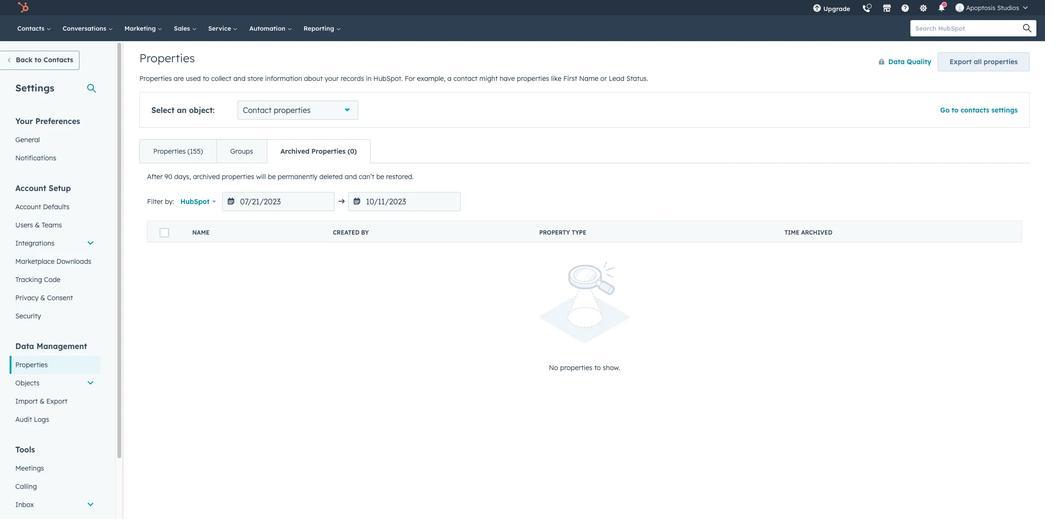 Task type: describe. For each thing, give the bounding box(es) containing it.
back to contacts
[[16, 56, 73, 64]]

settings image
[[919, 4, 928, 13]]

go
[[940, 106, 950, 114]]

calling icon button
[[858, 1, 875, 15]]

marketplace
[[15, 257, 55, 266]]

by
[[361, 229, 369, 236]]

apoptosis studios button
[[950, 0, 1034, 15]]

0 vertical spatial and
[[233, 74, 246, 83]]

properties link
[[10, 356, 100, 374]]

account for account defaults
[[15, 203, 41, 211]]

data management
[[15, 342, 87, 351]]

no properties to show.
[[549, 364, 620, 372]]

2 be from the left
[[376, 172, 384, 181]]

archived inside tab list
[[280, 147, 310, 156]]

notifications
[[15, 154, 56, 162]]

& for teams
[[35, 221, 40, 229]]

hubspot.
[[373, 74, 403, 83]]

1 mm/dd/yyyy text field from the left
[[222, 192, 335, 211]]

in
[[366, 74, 372, 83]]

properties left 'are'
[[139, 74, 172, 83]]

all
[[974, 57, 982, 66]]

your preferences element
[[10, 116, 100, 167]]

menu containing apoptosis studios
[[807, 0, 1034, 19]]

apoptosis
[[966, 4, 996, 11]]

downloads
[[56, 257, 91, 266]]

quality
[[907, 57, 932, 66]]

properties (155)
[[153, 147, 203, 156]]

hubspot
[[180, 197, 210, 206]]

1 be from the left
[[268, 172, 276, 181]]

tools element
[[10, 444, 100, 519]]

properties left will
[[222, 172, 254, 181]]

contacts link
[[11, 15, 57, 41]]

meetings
[[15, 464, 44, 473]]

inbox button
[[10, 496, 100, 514]]

marketing
[[124, 24, 158, 32]]

status.
[[626, 74, 648, 83]]

account defaults
[[15, 203, 69, 211]]

account setup
[[15, 183, 71, 193]]

users & teams
[[15, 221, 62, 229]]

(0)
[[348, 147, 357, 156]]

properties inside data management "element"
[[15, 361, 48, 369]]

and inside tab panel
[[345, 172, 357, 181]]

groups
[[230, 147, 253, 156]]

by:
[[165, 197, 174, 206]]

2 mm/dd/yyyy text field from the left
[[348, 192, 461, 211]]

properties inside button
[[984, 57, 1018, 66]]

your
[[325, 74, 339, 83]]

(155)
[[188, 147, 203, 156]]

properties left like
[[517, 74, 549, 83]]

search button
[[1018, 20, 1037, 36]]

object:
[[189, 105, 215, 115]]

export inside export all properties button
[[950, 57, 972, 66]]

logs
[[34, 415, 49, 424]]

contact properties
[[243, 105, 311, 115]]

export all properties
[[950, 57, 1018, 66]]

to right the back on the top left
[[35, 56, 41, 64]]

users & teams link
[[10, 216, 100, 234]]

to right go
[[952, 106, 959, 114]]

to inside alert
[[594, 364, 601, 372]]

import & export
[[15, 397, 67, 406]]

example,
[[417, 74, 446, 83]]

select
[[151, 105, 174, 115]]

tracking code link
[[10, 271, 100, 289]]

tools
[[15, 445, 35, 455]]

your
[[15, 116, 33, 126]]

inbox
[[15, 501, 34, 509]]

first
[[563, 74, 577, 83]]

export inside import & export link
[[46, 397, 67, 406]]

marketplaces button
[[877, 0, 897, 15]]

property type
[[539, 229, 586, 236]]

help button
[[897, 0, 914, 15]]

tab list containing properties (155)
[[139, 139, 371, 163]]

Search HubSpot search field
[[911, 20, 1028, 36]]

used
[[186, 74, 201, 83]]

calling link
[[10, 478, 100, 496]]

after 90 days, archived properties will be permanently deleted and can't be restored.
[[147, 172, 414, 181]]

records
[[341, 74, 364, 83]]

contacts inside 'link'
[[17, 24, 46, 32]]

data management element
[[10, 341, 100, 429]]

teams
[[42, 221, 62, 229]]

store
[[247, 74, 263, 83]]

a
[[447, 74, 452, 83]]

tracking
[[15, 275, 42, 284]]

meetings link
[[10, 459, 100, 478]]

tara schultz image
[[956, 3, 964, 12]]

name inside tab panel
[[192, 229, 209, 236]]

defaults
[[43, 203, 69, 211]]

notifications link
[[10, 149, 100, 167]]

service link
[[202, 15, 244, 41]]

contact
[[453, 74, 478, 83]]

to right used
[[203, 74, 209, 83]]

integrations button
[[10, 234, 100, 252]]

upgrade image
[[813, 4, 822, 13]]

export all properties button
[[938, 52, 1030, 71]]

tab panel containing after 90 days, archived properties will be permanently deleted and can't be restored.
[[139, 163, 1030, 401]]

setup
[[49, 183, 71, 193]]

settings
[[15, 82, 54, 94]]

marketplace downloads link
[[10, 252, 100, 271]]

will
[[256, 172, 266, 181]]

search image
[[1023, 24, 1032, 33]]

& for consent
[[40, 294, 45, 302]]



Task type: vqa. For each thing, say whether or not it's contained in the screenshot.
option
no



Task type: locate. For each thing, give the bounding box(es) containing it.
service
[[208, 24, 233, 32]]

permanently
[[278, 172, 317, 181]]

& for export
[[40, 397, 44, 406]]

marketplaces image
[[883, 4, 891, 13]]

lead
[[609, 74, 625, 83]]

1 vertical spatial archived
[[801, 229, 832, 236]]

1 vertical spatial data
[[15, 342, 34, 351]]

an
[[177, 105, 187, 115]]

are
[[174, 74, 184, 83]]

1 horizontal spatial name
[[579, 74, 598, 83]]

upgrade
[[823, 5, 850, 12]]

reporting link
[[298, 15, 347, 41]]

0 horizontal spatial data
[[15, 342, 34, 351]]

& right users
[[35, 221, 40, 229]]

1 horizontal spatial and
[[345, 172, 357, 181]]

0 vertical spatial contacts
[[17, 24, 46, 32]]

marketing link
[[119, 15, 168, 41]]

& inside users & teams link
[[35, 221, 40, 229]]

help image
[[901, 4, 910, 13]]

marketplace downloads
[[15, 257, 91, 266]]

contact properties button
[[238, 101, 358, 120]]

data
[[888, 57, 905, 66], [15, 342, 34, 351]]

0 horizontal spatial name
[[192, 229, 209, 236]]

back to contacts link
[[0, 51, 79, 70]]

&
[[35, 221, 40, 229], [40, 294, 45, 302], [40, 397, 44, 406]]

mm/dd/yyyy text field down after 90 days, archived properties will be permanently deleted and can't be restored.
[[222, 192, 335, 211]]

& right privacy on the left bottom
[[40, 294, 45, 302]]

0 vertical spatial &
[[35, 221, 40, 229]]

collect
[[211, 74, 231, 83]]

archived properties (0) link
[[267, 140, 370, 163]]

tab panel
[[139, 163, 1030, 401]]

or
[[600, 74, 607, 83]]

users
[[15, 221, 33, 229]]

management
[[36, 342, 87, 351]]

1 vertical spatial account
[[15, 203, 41, 211]]

account setup element
[[10, 183, 100, 325]]

created by
[[333, 229, 369, 236]]

to
[[35, 56, 41, 64], [203, 74, 209, 83], [952, 106, 959, 114], [594, 364, 601, 372]]

general link
[[10, 131, 100, 149]]

to left "show."
[[594, 364, 601, 372]]

go to contacts settings button
[[940, 106, 1018, 114]]

reporting
[[304, 24, 336, 32]]

archived right time
[[801, 229, 832, 236]]

archived properties (0)
[[280, 147, 357, 156]]

0 horizontal spatial and
[[233, 74, 246, 83]]

security link
[[10, 307, 100, 325]]

property
[[539, 229, 570, 236]]

account for account setup
[[15, 183, 46, 193]]

data down security
[[15, 342, 34, 351]]

archived up permanently
[[280, 147, 310, 156]]

0 horizontal spatial be
[[268, 172, 276, 181]]

1 horizontal spatial archived
[[801, 229, 832, 236]]

deleted
[[319, 172, 343, 181]]

conversations
[[63, 24, 108, 32]]

notifications button
[[934, 0, 950, 15]]

1 vertical spatial name
[[192, 229, 209, 236]]

automation link
[[244, 15, 298, 41]]

properties down information
[[274, 105, 311, 115]]

2 account from the top
[[15, 203, 41, 211]]

0 vertical spatial account
[[15, 183, 46, 193]]

security
[[15, 312, 41, 320]]

be right will
[[268, 172, 276, 181]]

after
[[147, 172, 163, 181]]

sales link
[[168, 15, 202, 41]]

contacts
[[17, 24, 46, 32], [43, 56, 73, 64]]

tab list
[[139, 139, 371, 163]]

1 vertical spatial export
[[46, 397, 67, 406]]

data inside "element"
[[15, 342, 34, 351]]

integrations
[[15, 239, 54, 248]]

mm/dd/yyyy text field down the restored.
[[348, 192, 461, 211]]

privacy
[[15, 294, 39, 302]]

MM/DD/YYYY text field
[[222, 192, 335, 211], [348, 192, 461, 211]]

0 horizontal spatial export
[[46, 397, 67, 406]]

& inside privacy & consent link
[[40, 294, 45, 302]]

account up users
[[15, 203, 41, 211]]

0 vertical spatial archived
[[280, 147, 310, 156]]

1 horizontal spatial be
[[376, 172, 384, 181]]

0 horizontal spatial mm/dd/yyyy text field
[[222, 192, 335, 211]]

objects button
[[10, 374, 100, 392]]

data for data quality
[[888, 57, 905, 66]]

and left 'store'
[[233, 74, 246, 83]]

studios
[[997, 4, 1019, 11]]

can't
[[359, 172, 374, 181]]

account defaults link
[[10, 198, 100, 216]]

data quality button
[[869, 52, 932, 71]]

hubspot image
[[17, 2, 29, 13]]

1 horizontal spatial export
[[950, 57, 972, 66]]

contacts
[[961, 106, 989, 114]]

account up account defaults
[[15, 183, 46, 193]]

select an object:
[[151, 105, 215, 115]]

hubspot link
[[11, 2, 36, 13]]

created
[[333, 229, 360, 236]]

groups link
[[216, 140, 267, 163]]

calling icon image
[[862, 5, 871, 13]]

properties right 'no' on the bottom right of page
[[560, 364, 593, 372]]

filter
[[147, 197, 163, 206]]

export down objects button
[[46, 397, 67, 406]]

properties up 90
[[153, 147, 186, 156]]

name down hubspot 'popup button'
[[192, 229, 209, 236]]

time archived
[[785, 229, 832, 236]]

name left or
[[579, 74, 598, 83]]

sales
[[174, 24, 192, 32]]

audit logs link
[[10, 410, 100, 429]]

archived inside tab panel
[[801, 229, 832, 236]]

menu
[[807, 0, 1034, 19]]

settings
[[991, 106, 1018, 114]]

hubspot button
[[174, 192, 222, 211]]

be right can't
[[376, 172, 384, 181]]

privacy & consent link
[[10, 289, 100, 307]]

calling
[[15, 482, 37, 491]]

for
[[405, 74, 415, 83]]

1 vertical spatial contacts
[[43, 56, 73, 64]]

back
[[16, 56, 33, 64]]

no properties to show. alert
[[147, 262, 1022, 374]]

and left can't
[[345, 172, 357, 181]]

1 horizontal spatial data
[[888, 57, 905, 66]]

like
[[551, 74, 562, 83]]

contacts right the back on the top left
[[43, 56, 73, 64]]

general
[[15, 136, 40, 144]]

your preferences
[[15, 116, 80, 126]]

0 horizontal spatial archived
[[280, 147, 310, 156]]

have
[[500, 74, 515, 83]]

data for data management
[[15, 342, 34, 351]]

days,
[[174, 172, 191, 181]]

settings link
[[914, 0, 934, 15]]

restored.
[[386, 172, 414, 181]]

archived
[[193, 172, 220, 181]]

properties up 'are'
[[139, 51, 195, 65]]

properties right all
[[984, 57, 1018, 66]]

1 account from the top
[[15, 183, 46, 193]]

data left quality
[[888, 57, 905, 66]]

audit
[[15, 415, 32, 424]]

properties inside popup button
[[274, 105, 311, 115]]

1 horizontal spatial mm/dd/yyyy text field
[[348, 192, 461, 211]]

properties are used to collect and store information about your records in hubspot. for example, a contact might have properties like first name or lead status.
[[139, 74, 648, 83]]

filter by:
[[147, 197, 174, 206]]

0 vertical spatial export
[[950, 57, 972, 66]]

contacts down the hubspot link
[[17, 24, 46, 32]]

export left all
[[950, 57, 972, 66]]

properties
[[139, 51, 195, 65], [139, 74, 172, 83], [153, 147, 186, 156], [311, 147, 346, 156], [15, 361, 48, 369]]

1 vertical spatial &
[[40, 294, 45, 302]]

& right import at the bottom of the page
[[40, 397, 44, 406]]

information
[[265, 74, 302, 83]]

0 vertical spatial data
[[888, 57, 905, 66]]

2 vertical spatial &
[[40, 397, 44, 406]]

properties up objects
[[15, 361, 48, 369]]

& inside import & export link
[[40, 397, 44, 406]]

1 vertical spatial and
[[345, 172, 357, 181]]

0 vertical spatial name
[[579, 74, 598, 83]]

properties inside alert
[[560, 364, 593, 372]]

data inside button
[[888, 57, 905, 66]]

notifications image
[[937, 4, 946, 13]]

export
[[950, 57, 972, 66], [46, 397, 67, 406]]

import & export link
[[10, 392, 100, 410]]

archived
[[280, 147, 310, 156], [801, 229, 832, 236]]

properties left '(0)' at the top left of the page
[[311, 147, 346, 156]]



